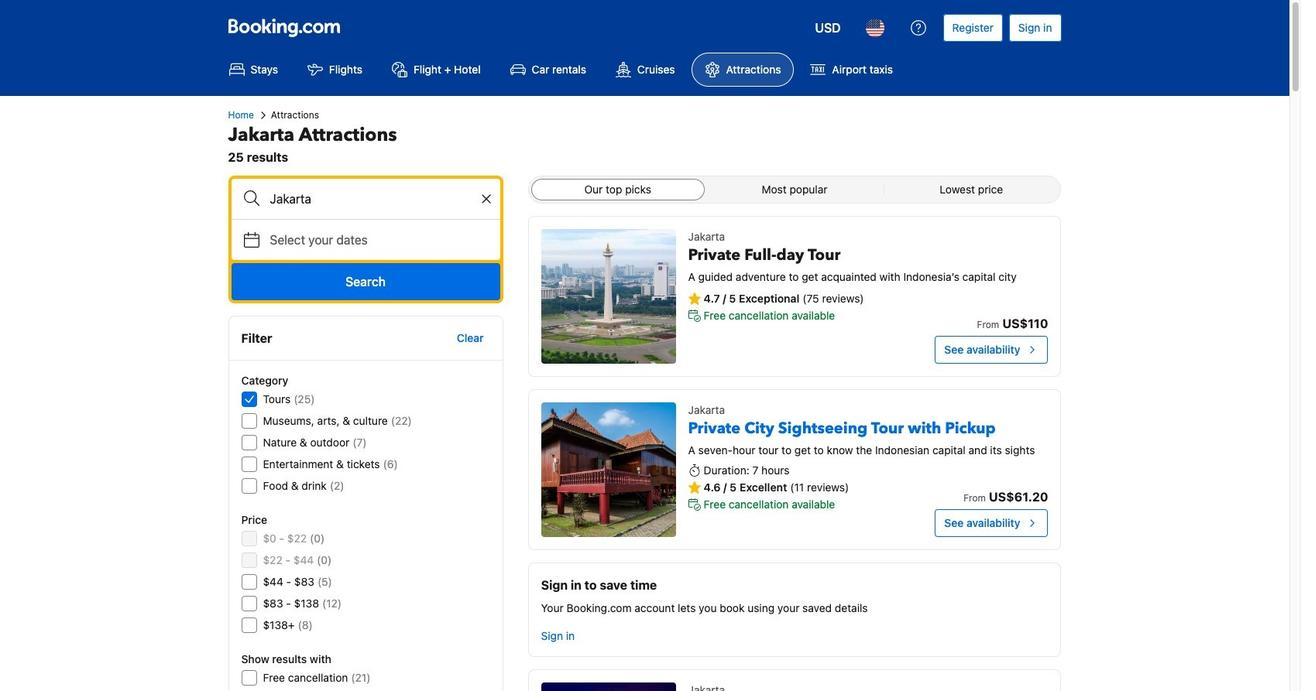 Task type: locate. For each thing, give the bounding box(es) containing it.
booking.com image
[[228, 19, 340, 37]]

jakarta night tour : enjoyable night time in jakarta (hotel pick-up) image
[[541, 683, 676, 692]]

private full-day tour image
[[541, 229, 676, 364]]



Task type: vqa. For each thing, say whether or not it's contained in the screenshot.
who
no



Task type: describe. For each thing, give the bounding box(es) containing it.
private city sightseeing tour with pickup image
[[541, 403, 676, 538]]

Where are you going? search field
[[231, 179, 500, 219]]



